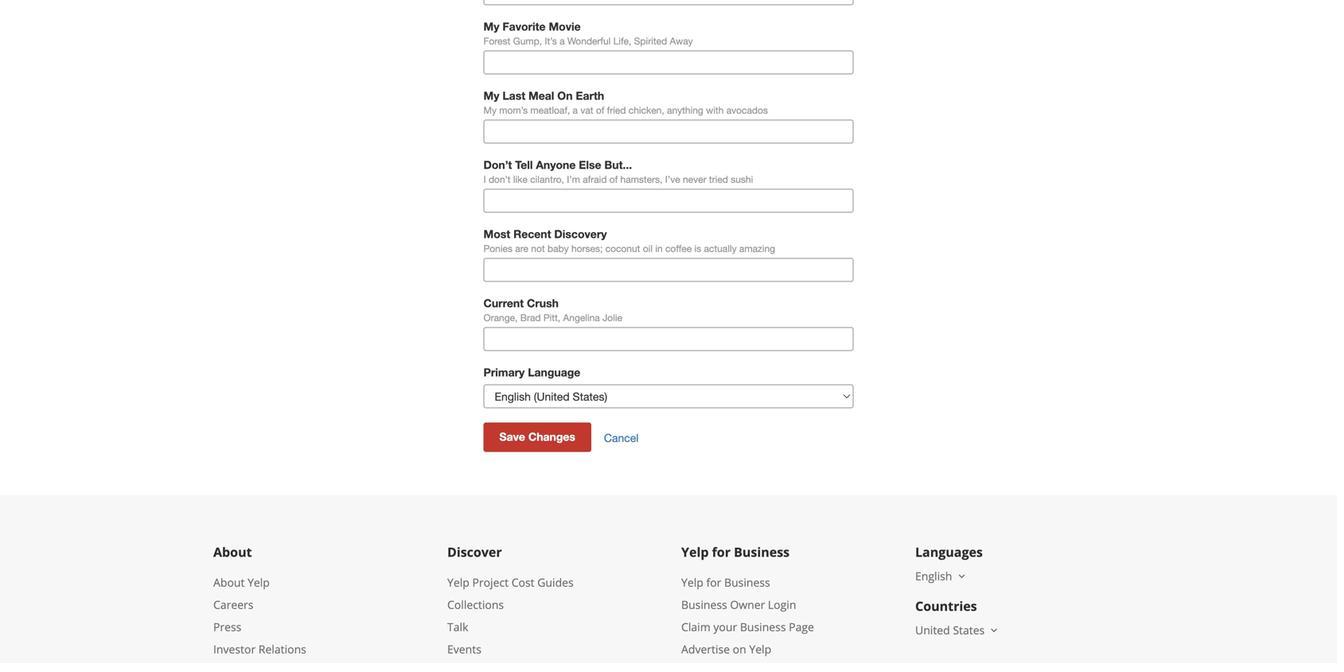 Task type: describe. For each thing, give the bounding box(es) containing it.
yelp for business business owner login claim your business page advertise on yelp
[[682, 576, 814, 658]]

don't
[[484, 159, 512, 172]]

business up the claim
[[682, 598, 727, 613]]

of inside my last meal on earth my mom's meatloaf, a vat of fried chicken, anything with avocados
[[596, 105, 605, 116]]

angelina
[[563, 313, 600, 324]]

united states
[[916, 624, 985, 639]]

Current Crush text field
[[484, 328, 854, 352]]

countries
[[916, 598, 977, 616]]

english button
[[916, 569, 968, 585]]

pitt,
[[544, 313, 561, 324]]

Don't Tell Anyone Else But... text field
[[484, 189, 854, 213]]

recent
[[514, 228, 551, 241]]

advertise on yelp link
[[682, 643, 772, 658]]

for for yelp for business
[[712, 544, 731, 561]]

fried
[[607, 105, 626, 116]]

languages
[[916, 544, 983, 561]]

crush
[[527, 297, 559, 310]]

current
[[484, 297, 524, 310]]

My Favorite Movie text field
[[484, 51, 854, 74]]

movie
[[549, 20, 581, 33]]

cost
[[512, 576, 535, 591]]

favorite
[[503, 20, 546, 33]]

My First Concert text field
[[484, 0, 854, 5]]

claim
[[682, 620, 711, 636]]

in
[[655, 243, 663, 254]]

gump,
[[513, 35, 542, 47]]

changes
[[529, 431, 576, 444]]

most
[[484, 228, 510, 241]]

united states button
[[916, 624, 1001, 639]]

save changes button
[[484, 423, 592, 453]]

business up owner at bottom right
[[724, 576, 770, 591]]

last
[[503, 89, 526, 102]]

yelp for business link
[[682, 576, 770, 591]]

amazing
[[740, 243, 775, 254]]

tell
[[515, 159, 533, 172]]

investor relations link
[[213, 643, 306, 658]]

careers
[[213, 598, 254, 613]]

i've
[[665, 174, 680, 185]]

tried
[[709, 174, 728, 185]]

cancel link
[[604, 432, 639, 446]]

don't
[[489, 174, 511, 185]]

jolie
[[603, 313, 623, 324]]

avocados
[[727, 105, 768, 116]]

16 chevron down v2 image for languages
[[956, 571, 968, 584]]

brad
[[520, 313, 541, 324]]

talk
[[447, 620, 468, 636]]

on
[[558, 89, 573, 102]]

i'm
[[567, 174, 580, 185]]

coffee
[[666, 243, 692, 254]]

my last meal on earth my mom's meatloaf, a vat of fried chicken, anything with avocados
[[484, 89, 768, 116]]

investor
[[213, 643, 256, 658]]

my for favorite
[[484, 20, 500, 33]]

anything
[[667, 105, 704, 116]]

meal
[[529, 89, 554, 102]]

earth
[[576, 89, 604, 102]]

My Last Meal On Earth text field
[[484, 120, 854, 144]]

mom's
[[499, 105, 528, 116]]

cancel
[[604, 432, 639, 445]]

press
[[213, 620, 242, 636]]

yelp for yelp for business
[[682, 544, 709, 561]]

forest
[[484, 35, 511, 47]]

oil
[[643, 243, 653, 254]]

about yelp link
[[213, 576, 270, 591]]

a inside my favorite movie forest gump, it's a wonderful life, spirited away
[[560, 35, 565, 47]]

horses;
[[572, 243, 603, 254]]

life,
[[614, 35, 632, 47]]

most recent discovery ponies are not baby horses; coconut oil in coffee is actually amazing
[[484, 228, 775, 254]]

ponies
[[484, 243, 513, 254]]

yelp for yelp project cost guides collections talk events
[[447, 576, 470, 591]]

not
[[531, 243, 545, 254]]

claim your business page link
[[682, 620, 814, 636]]

about for about yelp careers press investor relations
[[213, 576, 245, 591]]

away
[[670, 35, 693, 47]]

never
[[683, 174, 707, 185]]

discover
[[447, 544, 502, 561]]

relations
[[259, 643, 306, 658]]



Task type: vqa. For each thing, say whether or not it's contained in the screenshot.


Task type: locate. For each thing, give the bounding box(es) containing it.
yelp up the claim
[[682, 576, 704, 591]]

16 chevron down v2 image right the states
[[988, 625, 1001, 638]]

1 my from the top
[[484, 20, 500, 33]]

primary
[[484, 366, 525, 380]]

my for last
[[484, 89, 500, 102]]

save changes
[[500, 431, 576, 444]]

for up business owner login link
[[707, 576, 722, 591]]

guides
[[538, 576, 574, 591]]

coconut
[[606, 243, 640, 254]]

yelp project cost guides collections talk events
[[447, 576, 574, 658]]

0 vertical spatial of
[[596, 105, 605, 116]]

about up careers
[[213, 576, 245, 591]]

a inside my last meal on earth my mom's meatloaf, a vat of fried chicken, anything with avocados
[[573, 105, 578, 116]]

press link
[[213, 620, 242, 636]]

2 about from the top
[[213, 576, 245, 591]]

talk link
[[447, 620, 468, 636]]

1 vertical spatial of
[[610, 174, 618, 185]]

1 vertical spatial for
[[707, 576, 722, 591]]

my
[[484, 20, 500, 33], [484, 89, 500, 102], [484, 105, 497, 116]]

of right vat
[[596, 105, 605, 116]]

with
[[706, 105, 724, 116]]

yelp up yelp for business link
[[682, 544, 709, 561]]

else
[[579, 159, 602, 172]]

for up yelp for business link
[[712, 544, 731, 561]]

0 vertical spatial for
[[712, 544, 731, 561]]

1 about from the top
[[213, 544, 252, 561]]

1 horizontal spatial a
[[573, 105, 578, 116]]

it's
[[545, 35, 557, 47]]

yelp inside about yelp careers press investor relations
[[248, 576, 270, 591]]

my inside my favorite movie forest gump, it's a wonderful life, spirited away
[[484, 20, 500, 33]]

16 chevron down v2 image for countries
[[988, 625, 1001, 638]]

language
[[528, 366, 581, 380]]

2 my from the top
[[484, 89, 500, 102]]

spirited
[[634, 35, 667, 47]]

orange,
[[484, 313, 518, 324]]

my left mom's
[[484, 105, 497, 116]]

hamsters,
[[621, 174, 663, 185]]

yelp up careers
[[248, 576, 270, 591]]

0 horizontal spatial of
[[596, 105, 605, 116]]

yelp
[[682, 544, 709, 561], [248, 576, 270, 591], [447, 576, 470, 591], [682, 576, 704, 591], [749, 643, 772, 658]]

1 horizontal spatial 16 chevron down v2 image
[[988, 625, 1001, 638]]

my left last
[[484, 89, 500, 102]]

3 my from the top
[[484, 105, 497, 116]]

my up forest
[[484, 20, 500, 33]]

baby
[[548, 243, 569, 254]]

cilantro,
[[530, 174, 564, 185]]

2 vertical spatial my
[[484, 105, 497, 116]]

i
[[484, 174, 486, 185]]

0 vertical spatial my
[[484, 20, 500, 33]]

about yelp careers press investor relations
[[213, 576, 306, 658]]

owner
[[730, 598, 765, 613]]

my favorite movie forest gump, it's a wonderful life, spirited away
[[484, 20, 693, 47]]

for for yelp for business business owner login claim your business page advertise on yelp
[[707, 576, 722, 591]]

0 horizontal spatial 16 chevron down v2 image
[[956, 571, 968, 584]]

for
[[712, 544, 731, 561], [707, 576, 722, 591]]

1 vertical spatial my
[[484, 89, 500, 102]]

but...
[[605, 159, 632, 172]]

meatloaf,
[[531, 105, 570, 116]]

1 vertical spatial 16 chevron down v2 image
[[988, 625, 1001, 638]]

1 vertical spatial about
[[213, 576, 245, 591]]

for inside yelp for business business owner login claim your business page advertise on yelp
[[707, 576, 722, 591]]

16 chevron down v2 image inside the united states 'popup button'
[[988, 625, 1001, 638]]

1 vertical spatial a
[[573, 105, 578, 116]]

a
[[560, 35, 565, 47], [573, 105, 578, 116]]

Most Recent Discovery text field
[[484, 258, 854, 282]]

of down but...
[[610, 174, 618, 185]]

careers link
[[213, 598, 254, 613]]

yelp for business
[[682, 544, 790, 561]]

16 chevron down v2 image down languages
[[956, 571, 968, 584]]

save
[[500, 431, 525, 444]]

0 vertical spatial a
[[560, 35, 565, 47]]

your
[[714, 620, 737, 636]]

don't tell anyone else but... i don't like cilantro, i'm afraid of hamsters, i've never tried sushi
[[484, 159, 753, 185]]

actually
[[704, 243, 737, 254]]

primary language
[[484, 366, 581, 380]]

a left vat
[[573, 105, 578, 116]]

business up yelp for business link
[[734, 544, 790, 561]]

login
[[768, 598, 797, 613]]

16 chevron down v2 image inside the english dropdown button
[[956, 571, 968, 584]]

advertise
[[682, 643, 730, 658]]

current crush orange, brad pitt, angelina jolie
[[484, 297, 623, 324]]

about inside about yelp careers press investor relations
[[213, 576, 245, 591]]

united
[[916, 624, 950, 639]]

of
[[596, 105, 605, 116], [610, 174, 618, 185]]

english
[[916, 569, 953, 585]]

is
[[695, 243, 702, 254]]

business
[[734, 544, 790, 561], [724, 576, 770, 591], [682, 598, 727, 613], [740, 620, 786, 636]]

events link
[[447, 643, 482, 658]]

16 chevron down v2 image
[[956, 571, 968, 584], [988, 625, 1001, 638]]

anyone
[[536, 159, 576, 172]]

are
[[515, 243, 529, 254]]

about
[[213, 544, 252, 561], [213, 576, 245, 591]]

afraid
[[583, 174, 607, 185]]

on
[[733, 643, 747, 658]]

business down owner at bottom right
[[740, 620, 786, 636]]

0 horizontal spatial a
[[560, 35, 565, 47]]

events
[[447, 643, 482, 658]]

yelp inside yelp project cost guides collections talk events
[[447, 576, 470, 591]]

0 vertical spatial about
[[213, 544, 252, 561]]

0 vertical spatial 16 chevron down v2 image
[[956, 571, 968, 584]]

yelp right on
[[749, 643, 772, 658]]

a right it's
[[560, 35, 565, 47]]

collections
[[447, 598, 504, 613]]

discovery
[[554, 228, 607, 241]]

about up about yelp 'link'
[[213, 544, 252, 561]]

states
[[953, 624, 985, 639]]

yelp up collections on the bottom
[[447, 576, 470, 591]]

1 horizontal spatial of
[[610, 174, 618, 185]]

collections link
[[447, 598, 504, 613]]

project
[[472, 576, 509, 591]]

like
[[513, 174, 528, 185]]

business owner login link
[[682, 598, 797, 613]]

yelp for yelp for business business owner login claim your business page advertise on yelp
[[682, 576, 704, 591]]

about for about
[[213, 544, 252, 561]]

vat
[[581, 105, 594, 116]]

sushi
[[731, 174, 753, 185]]

of inside don't tell anyone else but... i don't like cilantro, i'm afraid of hamsters, i've never tried sushi
[[610, 174, 618, 185]]

page
[[789, 620, 814, 636]]



